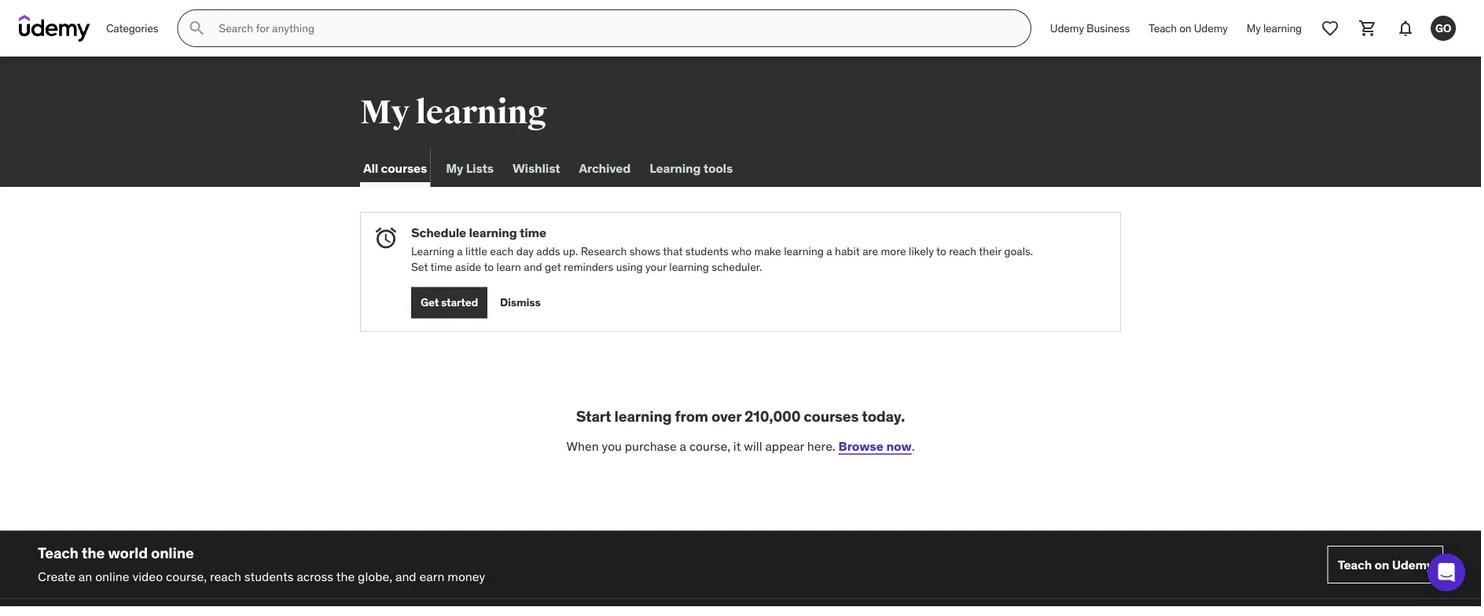 Task type: locate. For each thing, give the bounding box(es) containing it.
1 horizontal spatial udemy
[[1194, 21, 1228, 35]]

1 vertical spatial students
[[244, 569, 294, 585]]

my
[[1247, 21, 1261, 35], [360, 92, 409, 133], [446, 160, 463, 176]]

students inside "schedule learning time learning a little each day adds up. research shows that students who make learning a habit are more likely to reach their goals. set time aside to learn and get reminders using your learning scheduler."
[[685, 244, 729, 258]]

a left habit
[[826, 244, 832, 258]]

lists
[[466, 160, 494, 176]]

up.
[[563, 244, 578, 258]]

0 vertical spatial and
[[524, 260, 542, 274]]

that
[[663, 244, 683, 258]]

0 vertical spatial reach
[[949, 244, 976, 258]]

0 vertical spatial teach on udemy link
[[1139, 9, 1237, 47]]

my lists
[[446, 160, 494, 176]]

0 horizontal spatial my
[[360, 92, 409, 133]]

course, inside teach the world online create an online video course, reach students across the globe, and earn money
[[166, 569, 207, 585]]

time up day
[[520, 225, 546, 241]]

my left 'wishlist' icon
[[1247, 21, 1261, 35]]

0 vertical spatial time
[[520, 225, 546, 241]]

to down little
[[484, 260, 494, 274]]

0 horizontal spatial the
[[82, 544, 105, 563]]

1 horizontal spatial reach
[[949, 244, 976, 258]]

all courses link
[[360, 149, 430, 187]]

on
[[1179, 21, 1191, 35], [1375, 557, 1389, 573]]

goals.
[[1004, 244, 1033, 258]]

courses up here. on the bottom right of page
[[804, 407, 859, 426]]

0 vertical spatial students
[[685, 244, 729, 258]]

when you purchase a course, it will appear here. browse now .
[[566, 438, 915, 455]]

when
[[566, 438, 599, 455]]

today.
[[862, 407, 905, 426]]

course, right video
[[166, 569, 207, 585]]

time
[[520, 225, 546, 241], [430, 260, 452, 274]]

1 horizontal spatial to
[[936, 244, 946, 258]]

0 horizontal spatial teach
[[38, 544, 78, 563]]

my left lists
[[446, 160, 463, 176]]

1 horizontal spatial on
[[1375, 557, 1389, 573]]

1 horizontal spatial the
[[336, 569, 355, 585]]

reach
[[949, 244, 976, 258], [210, 569, 241, 585]]

1 vertical spatial to
[[484, 260, 494, 274]]

browse now link
[[838, 438, 912, 455]]

online
[[151, 544, 194, 563], [95, 569, 129, 585]]

course, left the it
[[689, 438, 730, 455]]

to
[[936, 244, 946, 258], [484, 260, 494, 274]]

wishlist link
[[509, 149, 563, 187]]

0 horizontal spatial online
[[95, 569, 129, 585]]

teach the world online create an online video course, reach students across the globe, and earn money
[[38, 544, 485, 585]]

a
[[457, 244, 463, 258], [826, 244, 832, 258], [680, 438, 686, 455]]

1 horizontal spatial course,
[[689, 438, 730, 455]]

and down day
[[524, 260, 542, 274]]

start
[[576, 407, 611, 426]]

reach inside teach the world online create an online video course, reach students across the globe, and earn money
[[210, 569, 241, 585]]

learning up each
[[469, 225, 517, 241]]

teach on udemy
[[1149, 21, 1228, 35], [1338, 557, 1433, 573]]

1 vertical spatial the
[[336, 569, 355, 585]]

2 horizontal spatial my
[[1247, 21, 1261, 35]]

started
[[441, 296, 478, 310]]

the
[[82, 544, 105, 563], [336, 569, 355, 585]]

1 horizontal spatial my learning
[[1247, 21, 1302, 35]]

0 horizontal spatial learning
[[411, 244, 454, 258]]

students up scheduler.
[[685, 244, 729, 258]]

a down from at the bottom left
[[680, 438, 686, 455]]

0 horizontal spatial udemy
[[1050, 21, 1084, 35]]

business
[[1087, 21, 1130, 35]]

learning up purchase
[[614, 407, 672, 426]]

1 vertical spatial my
[[360, 92, 409, 133]]

0 horizontal spatial on
[[1179, 21, 1191, 35]]

learning down schedule
[[411, 244, 454, 258]]

my up all courses
[[360, 92, 409, 133]]

create
[[38, 569, 75, 585]]

likely
[[909, 244, 934, 258]]

online up video
[[151, 544, 194, 563]]

the up an
[[82, 544, 105, 563]]

1 vertical spatial online
[[95, 569, 129, 585]]

udemy
[[1050, 21, 1084, 35], [1194, 21, 1228, 35], [1392, 557, 1433, 573]]

learning
[[649, 160, 701, 176], [411, 244, 454, 258]]

1 vertical spatial time
[[430, 260, 452, 274]]

learn
[[496, 260, 521, 274]]

0 horizontal spatial students
[[244, 569, 294, 585]]

1 horizontal spatial and
[[524, 260, 542, 274]]

dismiss
[[500, 296, 541, 310]]

go link
[[1424, 9, 1462, 47]]

learning left tools
[[649, 160, 701, 176]]

start learning from over 210,000 courses today.
[[576, 407, 905, 426]]

0 horizontal spatial a
[[457, 244, 463, 258]]

over
[[711, 407, 741, 426]]

1 horizontal spatial my
[[446, 160, 463, 176]]

1 horizontal spatial online
[[151, 544, 194, 563]]

learning left 'wishlist' icon
[[1263, 21, 1302, 35]]

categories
[[106, 21, 158, 35]]

0 vertical spatial my
[[1247, 21, 1261, 35]]

1 vertical spatial my learning
[[360, 92, 547, 133]]

0 horizontal spatial reach
[[210, 569, 241, 585]]

now
[[886, 438, 912, 455]]

1 vertical spatial course,
[[166, 569, 207, 585]]

my learning left 'wishlist' icon
[[1247, 21, 1302, 35]]

2 horizontal spatial teach
[[1338, 557, 1372, 573]]

0 horizontal spatial to
[[484, 260, 494, 274]]

and
[[524, 260, 542, 274], [395, 569, 416, 585]]

1 vertical spatial reach
[[210, 569, 241, 585]]

notifications image
[[1396, 19, 1415, 38]]

my learning up my lists
[[360, 92, 547, 133]]

1 horizontal spatial teach on udemy
[[1338, 557, 1433, 573]]

submit search image
[[187, 19, 206, 38]]

1 horizontal spatial students
[[685, 244, 729, 258]]

1 horizontal spatial courses
[[804, 407, 859, 426]]

dismiss button
[[500, 287, 541, 319]]

a left little
[[457, 244, 463, 258]]

students
[[685, 244, 729, 258], [244, 569, 294, 585]]

courses
[[381, 160, 427, 176], [804, 407, 859, 426]]

get started button
[[411, 287, 487, 319]]

course,
[[689, 438, 730, 455], [166, 569, 207, 585]]

learning
[[1263, 21, 1302, 35], [415, 92, 547, 133], [469, 225, 517, 241], [784, 244, 824, 258], [669, 260, 709, 274], [614, 407, 672, 426]]

2 vertical spatial my
[[446, 160, 463, 176]]

time right set
[[430, 260, 452, 274]]

and inside "schedule learning time learning a little each day adds up. research shows that students who make learning a habit are more likely to reach their goals. set time aside to learn and get reminders using your learning scheduler."
[[524, 260, 542, 274]]

across
[[297, 569, 333, 585]]

an
[[79, 569, 92, 585]]

categories button
[[97, 9, 168, 47]]

0 horizontal spatial and
[[395, 569, 416, 585]]

udemy business
[[1050, 21, 1130, 35]]

learning tools
[[649, 160, 733, 176]]

0 vertical spatial online
[[151, 544, 194, 563]]

0 vertical spatial my learning
[[1247, 21, 1302, 35]]

1 horizontal spatial learning
[[649, 160, 701, 176]]

1 vertical spatial and
[[395, 569, 416, 585]]

1 horizontal spatial a
[[680, 438, 686, 455]]

the left globe,
[[336, 569, 355, 585]]

appear
[[765, 438, 804, 455]]

1 vertical spatial learning
[[411, 244, 454, 258]]

using
[[616, 260, 643, 274]]

students left across
[[244, 569, 294, 585]]

students inside teach the world online create an online video course, reach students across the globe, and earn money
[[244, 569, 294, 585]]

1 horizontal spatial teach on udemy link
[[1327, 546, 1443, 584]]

courses right all
[[381, 160, 427, 176]]

0 vertical spatial the
[[82, 544, 105, 563]]

reach left their
[[949, 244, 976, 258]]

set
[[411, 260, 428, 274]]

0 horizontal spatial teach on udemy
[[1149, 21, 1228, 35]]

archived
[[579, 160, 631, 176]]

my lists link
[[443, 149, 497, 187]]

reach right video
[[210, 569, 241, 585]]

0 vertical spatial courses
[[381, 160, 427, 176]]

all courses
[[363, 160, 427, 176]]

online right an
[[95, 569, 129, 585]]

0 horizontal spatial time
[[430, 260, 452, 274]]

reach inside "schedule learning time learning a little each day adds up. research shows that students who make learning a habit are more likely to reach their goals. set time aside to learn and get reminders using your learning scheduler."
[[949, 244, 976, 258]]

1 vertical spatial teach on udemy
[[1338, 557, 1433, 573]]

and left earn
[[395, 569, 416, 585]]

and inside teach the world online create an online video course, reach students across the globe, and earn money
[[395, 569, 416, 585]]

1 vertical spatial on
[[1375, 557, 1389, 573]]

my learning
[[1247, 21, 1302, 35], [360, 92, 547, 133]]

here.
[[807, 438, 835, 455]]

aside
[[455, 260, 481, 274]]

teach on udemy link
[[1139, 9, 1237, 47], [1327, 546, 1443, 584]]

0 horizontal spatial course,
[[166, 569, 207, 585]]

to right likely
[[936, 244, 946, 258]]

learning up lists
[[415, 92, 547, 133]]

0 vertical spatial to
[[936, 244, 946, 258]]

teach
[[1149, 21, 1177, 35], [38, 544, 78, 563], [1338, 557, 1372, 573]]



Task type: vqa. For each thing, say whether or not it's contained in the screenshot.
Show More
no



Task type: describe. For each thing, give the bounding box(es) containing it.
210,000
[[745, 407, 801, 426]]

shows
[[629, 244, 660, 258]]

adds
[[536, 244, 560, 258]]

from
[[675, 407, 708, 426]]

get
[[545, 260, 561, 274]]

2 horizontal spatial udemy
[[1392, 557, 1433, 573]]

1 horizontal spatial teach
[[1149, 21, 1177, 35]]

get started
[[421, 296, 478, 310]]

my for the my lists link
[[446, 160, 463, 176]]

learning inside "schedule learning time learning a little each day adds up. research shows that students who make learning a habit are more likely to reach their goals. set time aside to learn and get reminders using your learning scheduler."
[[411, 244, 454, 258]]

go
[[1435, 21, 1451, 35]]

make
[[754, 244, 781, 258]]

0 horizontal spatial teach on udemy link
[[1139, 9, 1237, 47]]

1 horizontal spatial time
[[520, 225, 546, 241]]

video
[[132, 569, 163, 585]]

.
[[912, 438, 915, 455]]

their
[[979, 244, 1001, 258]]

udemy business link
[[1041, 9, 1139, 47]]

shopping cart with 0 items image
[[1358, 19, 1377, 38]]

1 vertical spatial courses
[[804, 407, 859, 426]]

tools
[[703, 160, 733, 176]]

0 vertical spatial learning
[[649, 160, 701, 176]]

day
[[516, 244, 534, 258]]

research
[[581, 244, 627, 258]]

scheduler.
[[712, 260, 762, 274]]

learning right make
[[784, 244, 824, 258]]

browse
[[838, 438, 884, 455]]

earn
[[419, 569, 445, 585]]

you
[[602, 438, 622, 455]]

each
[[490, 244, 514, 258]]

globe,
[[358, 569, 392, 585]]

learning tools link
[[646, 149, 736, 187]]

archived link
[[576, 149, 634, 187]]

0 horizontal spatial my learning
[[360, 92, 547, 133]]

habit
[[835, 244, 860, 258]]

schedule
[[411, 225, 466, 241]]

wishlist
[[512, 160, 560, 176]]

0 vertical spatial on
[[1179, 21, 1191, 35]]

my learning link
[[1237, 9, 1311, 47]]

all
[[363, 160, 378, 176]]

reminders
[[564, 260, 613, 274]]

are
[[862, 244, 878, 258]]

Search for anything text field
[[216, 15, 1012, 42]]

little
[[465, 244, 487, 258]]

will
[[744, 438, 762, 455]]

0 vertical spatial teach on udemy
[[1149, 21, 1228, 35]]

learning down that
[[669, 260, 709, 274]]

udemy image
[[19, 15, 90, 42]]

your
[[645, 260, 667, 274]]

1 vertical spatial teach on udemy link
[[1327, 546, 1443, 584]]

more
[[881, 244, 906, 258]]

it
[[733, 438, 741, 455]]

purchase
[[625, 438, 677, 455]]

teach inside teach the world online create an online video course, reach students across the globe, and earn money
[[38, 544, 78, 563]]

get
[[421, 296, 439, 310]]

my for the my learning link on the right
[[1247, 21, 1261, 35]]

0 vertical spatial course,
[[689, 438, 730, 455]]

wishlist image
[[1321, 19, 1340, 38]]

0 horizontal spatial courses
[[381, 160, 427, 176]]

who
[[731, 244, 752, 258]]

2 horizontal spatial a
[[826, 244, 832, 258]]

money
[[448, 569, 485, 585]]

schedule learning time learning a little each day adds up. research shows that students who make learning a habit are more likely to reach their goals. set time aside to learn and get reminders using your learning scheduler.
[[411, 225, 1033, 274]]

world
[[108, 544, 148, 563]]



